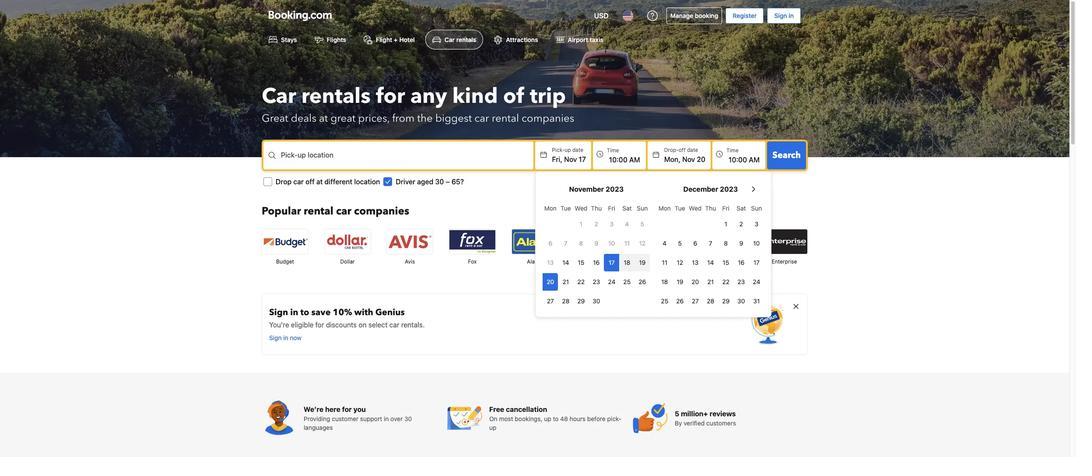 Task type: vqa. For each thing, say whether or not it's contained in the screenshot.
the leftmost 'Tue'
yes



Task type: describe. For each thing, give the bounding box(es) containing it.
booking.com online hotel reservations image
[[269, 11, 332, 21]]

rental inside car rentals for any kind of trip great deals at great prices, from the biggest car rental companies
[[492, 111, 519, 126]]

2 November 2023 checkbox
[[589, 216, 604, 233]]

4 for 4 december 2023 checkbox
[[663, 240, 667, 247]]

1 vertical spatial companies
[[354, 204, 410, 219]]

save
[[312, 307, 331, 318]]

popular
[[262, 204, 301, 219]]

register
[[733, 12, 757, 19]]

sign in
[[775, 12, 794, 19]]

in for sign in to save 10% with genius you're eligible for discounts on select car rentals.
[[290, 307, 298, 318]]

14 December 2023 checkbox
[[703, 254, 719, 272]]

languages
[[304, 424, 333, 431]]

26 for 26 option
[[639, 278, 646, 286]]

27 November 2023 checkbox
[[543, 293, 558, 310]]

customer
[[332, 415, 359, 423]]

to inside sign in to save 10% with genius you're eligible for discounts on select car rentals.
[[301, 307, 309, 318]]

on
[[359, 321, 367, 329]]

30 December 2023 checkbox
[[734, 293, 749, 310]]

sign in now
[[269, 334, 302, 342]]

great
[[262, 111, 288, 126]]

rentals.
[[401, 321, 425, 329]]

stays link
[[262, 30, 304, 50]]

select
[[369, 321, 388, 329]]

fri,
[[552, 156, 563, 163]]

rentals for car rentals
[[457, 36, 476, 43]]

18 cell
[[620, 252, 635, 272]]

trip
[[530, 82, 566, 111]]

thrifty logo image
[[574, 230, 620, 254]]

22 December 2023 checkbox
[[719, 273, 734, 291]]

6 for 6 checkbox
[[549, 240, 553, 247]]

65?
[[452, 178, 464, 186]]

over
[[391, 415, 403, 423]]

20 for 20 checkbox
[[692, 278, 699, 286]]

attractions link
[[487, 30, 545, 50]]

popular rental car companies
[[262, 204, 410, 219]]

thrifty
[[589, 258, 606, 265]]

8 for 8 november 2023 checkbox
[[579, 240, 583, 247]]

pick-up date fri, nov 17
[[552, 147, 586, 163]]

1 for december
[[725, 220, 728, 228]]

30 right 29 december 2023 option
[[738, 297, 745, 305]]

sat for december 2023
[[737, 205, 746, 212]]

avis
[[405, 258, 415, 265]]

31
[[754, 297, 760, 305]]

for for here
[[342, 406, 352, 413]]

0 vertical spatial location
[[308, 151, 334, 159]]

7 November 2023 checkbox
[[558, 235, 574, 252]]

hertz logo image
[[699, 230, 745, 254]]

car for car rentals for any kind of trip great deals at great prices, from the biggest car rental companies
[[262, 82, 296, 111]]

usd
[[594, 12, 609, 20]]

21 for the 21 november 2023 option
[[563, 278, 569, 286]]

reviews
[[710, 410, 736, 418]]

Pick-up location field
[[281, 156, 534, 166]]

21 December 2023 checkbox
[[703, 273, 719, 291]]

up left 48
[[544, 415, 552, 423]]

in for sign in now
[[283, 334, 288, 342]]

0 vertical spatial sign
[[775, 12, 787, 19]]

14 for 14 november 2023 option
[[563, 259, 569, 266]]

genius
[[376, 307, 405, 318]]

6 for 6 december 2023 checkbox
[[694, 240, 698, 247]]

20 cell
[[543, 272, 558, 291]]

28 for 28 december 2023 option
[[707, 297, 715, 305]]

drop-
[[665, 147, 679, 153]]

grid for december
[[657, 200, 765, 310]]

avis logo image
[[387, 230, 433, 254]]

29 December 2023 checkbox
[[719, 293, 734, 310]]

27 for 27 november 2023 checkbox
[[547, 297, 554, 305]]

4 November 2023 checkbox
[[620, 216, 635, 233]]

9 December 2023 checkbox
[[734, 235, 749, 252]]

sign for now
[[269, 334, 282, 342]]

24 December 2023 checkbox
[[749, 273, 765, 291]]

21 for 21 checkbox
[[708, 278, 714, 286]]

date for 20
[[687, 147, 698, 153]]

6 November 2023 checkbox
[[543, 235, 558, 252]]

sign for to
[[269, 307, 288, 318]]

drop car off at different location
[[276, 178, 380, 186]]

car rentals link
[[426, 30, 483, 50]]

17 December 2023 checkbox
[[749, 254, 765, 272]]

sixt
[[655, 258, 665, 265]]

taxis
[[590, 36, 604, 43]]

5 November 2023 checkbox
[[635, 216, 650, 233]]

december 2023
[[684, 185, 738, 193]]

with
[[354, 307, 373, 318]]

to inside free cancellation on most bookings, up to 48 hours before pick- up
[[553, 415, 559, 423]]

19 for 19 november 2023 checkbox
[[639, 259, 646, 266]]

companies inside car rentals for any kind of trip great deals at great prices, from the biggest car rental companies
[[522, 111, 575, 126]]

providing
[[304, 415, 330, 423]]

23 December 2023 checkbox
[[734, 273, 749, 291]]

sign in to save 10% with genius you're eligible for discounts on select car rentals.
[[269, 307, 425, 329]]

fox
[[468, 258, 477, 265]]

rentals for car rentals for any kind of trip great deals at great prices, from the biggest car rental companies
[[302, 82, 371, 111]]

6 December 2023 checkbox
[[688, 235, 703, 252]]

you
[[354, 406, 366, 413]]

27 for 27 december 2023 option
[[692, 297, 699, 305]]

5 December 2023 checkbox
[[673, 235, 688, 252]]

dollar
[[340, 258, 355, 265]]

14 November 2023 checkbox
[[558, 254, 574, 272]]

3 for december 2023
[[755, 220, 759, 228]]

fri for december
[[723, 205, 730, 212]]

5 for the 5 december 2023 "option"
[[678, 240, 682, 247]]

biggest
[[435, 111, 472, 126]]

26 December 2023 checkbox
[[673, 293, 688, 310]]

november
[[569, 185, 604, 193]]

2 December 2023 checkbox
[[734, 216, 749, 233]]

15 November 2023 checkbox
[[574, 254, 589, 272]]

2 for december
[[740, 220, 743, 228]]

1 16 from the left
[[593, 259, 600, 266]]

13 November 2023 checkbox
[[543, 254, 558, 272]]

25 December 2023 checkbox
[[657, 293, 673, 310]]

before
[[587, 415, 606, 423]]

flights link
[[308, 30, 353, 50]]

7 for '7 december 2023' checkbox
[[709, 240, 713, 247]]

prices,
[[358, 111, 390, 126]]

support
[[360, 415, 382, 423]]

mon for december
[[659, 205, 671, 212]]

flight + hotel
[[376, 36, 415, 43]]

12 for '12 november 2023' option in the bottom of the page
[[639, 240, 646, 247]]

free cancellation on most bookings, up to 48 hours before pick- up
[[489, 406, 622, 431]]

1 vertical spatial rental
[[304, 204, 334, 219]]

alamo logo image
[[512, 230, 558, 254]]

4 December 2023 checkbox
[[657, 235, 673, 252]]

3 November 2023 checkbox
[[604, 216, 620, 233]]

up inside pick-up date fri, nov 17
[[565, 147, 571, 153]]

sun for december 2023
[[751, 205, 762, 212]]

mon,
[[665, 156, 681, 163]]

11 for 11 option
[[625, 240, 630, 247]]

great
[[331, 111, 356, 126]]

enterprise
[[772, 258, 797, 265]]

by
[[675, 420, 682, 427]]

we're
[[304, 406, 324, 413]]

1 December 2023 checkbox
[[719, 216, 734, 233]]

budget logo image
[[262, 230, 308, 254]]

bookings,
[[515, 415, 543, 423]]

flight
[[376, 36, 392, 43]]

2 16 from the left
[[738, 259, 745, 266]]

8 for 8 december 2023 option
[[724, 240, 728, 247]]

you're
[[269, 321, 289, 329]]

mon for november
[[545, 205, 557, 212]]

18 November 2023 checkbox
[[620, 254, 635, 272]]

enterprise logo image
[[762, 230, 808, 254]]

in for sign in
[[789, 12, 794, 19]]

flight + hotel link
[[357, 30, 422, 50]]

tue for december
[[675, 205, 685, 212]]

17 November 2023 checkbox
[[604, 254, 620, 272]]

30 November 2023 checkbox
[[589, 293, 604, 310]]

10 November 2023 checkbox
[[604, 235, 620, 252]]

at inside car rentals for any kind of trip great deals at great prices, from the biggest car rental companies
[[319, 111, 328, 126]]

19 cell
[[635, 252, 650, 272]]

7 December 2023 checkbox
[[703, 235, 719, 252]]

search
[[773, 149, 801, 161]]

1 vertical spatial at
[[317, 178, 323, 186]]

5 million+ reviews by verified customers
[[675, 410, 736, 427]]

5 for 5 november 2023 "checkbox"
[[641, 220, 644, 228]]

usd button
[[589, 5, 614, 26]]

on
[[489, 415, 498, 423]]

48
[[560, 415, 568, 423]]

17 cell
[[604, 252, 620, 272]]

12 for 12 checkbox
[[677, 259, 683, 266]]

fri for november
[[608, 205, 616, 212]]

car right drop
[[293, 178, 304, 186]]

airport taxis link
[[549, 30, 611, 50]]

1 November 2023 checkbox
[[574, 216, 589, 233]]

pick- for pick-up date fri, nov 17
[[552, 147, 565, 153]]

aged
[[417, 178, 434, 186]]

hours
[[570, 415, 586, 423]]

november 2023
[[569, 185, 624, 193]]

wed for november
[[575, 205, 588, 212]]

of
[[503, 82, 525, 111]]

10 for 10 'option'
[[754, 240, 760, 247]]

17 for 17 option
[[609, 259, 615, 266]]

verified
[[684, 420, 705, 427]]

hotel
[[399, 36, 415, 43]]

deals
[[291, 111, 317, 126]]

sixt logo image
[[637, 230, 683, 254]]

23 for 23 december 2023 option
[[738, 278, 745, 286]]

29 for 29 december 2023 option
[[723, 297, 730, 305]]

manage booking link
[[667, 7, 723, 24]]

we're here for you providing customer support in over 30 languages
[[304, 406, 412, 431]]

car rentals for any kind of trip great deals at great prices, from the biggest car rental companies
[[262, 82, 575, 126]]

drop-off date mon, nov 20
[[665, 147, 706, 163]]



Task type: locate. For each thing, give the bounding box(es) containing it.
2 6 from the left
[[694, 240, 698, 247]]

mon up 6 checkbox
[[545, 205, 557, 212]]

13
[[547, 259, 554, 266], [692, 259, 699, 266]]

2 9 from the left
[[740, 240, 743, 247]]

0 vertical spatial car
[[445, 36, 455, 43]]

10%
[[333, 307, 352, 318]]

1 23 from the left
[[593, 278, 600, 286]]

3 right the "2 november 2023" option
[[610, 220, 614, 228]]

0 horizontal spatial sun
[[637, 205, 648, 212]]

1 horizontal spatial 16
[[738, 259, 745, 266]]

1 date from the left
[[573, 147, 584, 153]]

fri
[[608, 205, 616, 212], [723, 205, 730, 212]]

1 29 from the left
[[578, 297, 585, 305]]

10 inside 10 checkbox
[[609, 240, 615, 247]]

for for rentals
[[376, 82, 405, 111]]

20 November 2023 checkbox
[[543, 273, 558, 291]]

booking
[[695, 12, 719, 19]]

14 for the 14 december 2023 checkbox
[[708, 259, 714, 266]]

21 inside option
[[563, 278, 569, 286]]

11 November 2023 checkbox
[[620, 235, 635, 252]]

0 horizontal spatial pick-
[[281, 151, 298, 159]]

2 left 3 december 2023 option on the right of the page
[[740, 220, 743, 228]]

car down the genius at left
[[390, 321, 400, 329]]

2 vertical spatial sign
[[269, 334, 282, 342]]

mon tue wed thu up 1 option
[[545, 205, 602, 212]]

23 inside option
[[738, 278, 745, 286]]

7 for 7 checkbox
[[564, 240, 568, 247]]

1 27 from the left
[[547, 297, 554, 305]]

dollar logo image
[[325, 230, 371, 254]]

driver
[[396, 178, 416, 186]]

30 right over at the left bottom of page
[[405, 415, 412, 423]]

1 horizontal spatial 13
[[692, 259, 699, 266]]

1 horizontal spatial rental
[[492, 111, 519, 126]]

0 vertical spatial 26
[[639, 278, 646, 286]]

register link
[[726, 8, 764, 24]]

2 24 from the left
[[753, 278, 761, 286]]

2 28 from the left
[[707, 297, 715, 305]]

15 for 15 november 2023 checkbox
[[578, 259, 585, 266]]

car down different
[[336, 204, 352, 219]]

2 21 from the left
[[708, 278, 714, 286]]

0 vertical spatial rentals
[[457, 36, 476, 43]]

1 7 from the left
[[564, 240, 568, 247]]

location up drop car off at different location
[[308, 151, 334, 159]]

mon tue wed thu down december
[[659, 205, 716, 212]]

kind
[[453, 82, 498, 111]]

2 2023 from the left
[[720, 185, 738, 193]]

0 horizontal spatial 12
[[639, 240, 646, 247]]

1 vertical spatial rentals
[[302, 82, 371, 111]]

2 date from the left
[[687, 147, 698, 153]]

9 right 8 november 2023 checkbox
[[595, 240, 599, 247]]

12 right 11 option
[[639, 240, 646, 247]]

10 for 10 checkbox
[[609, 240, 615, 247]]

29 left 30 december 2023 option
[[723, 297, 730, 305]]

in inside sign in to save 10% with genius you're eligible for discounts on select car rentals.
[[290, 307, 298, 318]]

free cancellation image
[[447, 401, 482, 436]]

for inside we're here for you providing customer support in over 30 languages
[[342, 406, 352, 413]]

2 horizontal spatial for
[[376, 82, 405, 111]]

17 inside pick-up date fri, nov 17
[[579, 156, 586, 163]]

20 right mon,
[[697, 156, 706, 163]]

1 24 from the left
[[608, 278, 616, 286]]

1 mon tue wed thu from the left
[[545, 205, 602, 212]]

13 inside checkbox
[[547, 259, 554, 266]]

nov for 17
[[564, 156, 577, 163]]

29 November 2023 checkbox
[[574, 293, 589, 310]]

2023 for december 2023
[[720, 185, 738, 193]]

2 mon tue wed thu from the left
[[659, 205, 716, 212]]

23 left '24' option
[[738, 278, 745, 286]]

2 27 from the left
[[692, 297, 699, 305]]

13 inside option
[[692, 259, 699, 266]]

for down save
[[315, 321, 324, 329]]

27 inside 27 december 2023 option
[[692, 297, 699, 305]]

0 horizontal spatial 17
[[579, 156, 586, 163]]

0 horizontal spatial 25
[[624, 278, 631, 286]]

rentals
[[457, 36, 476, 43], [302, 82, 371, 111]]

4 for 4 november 2023 "option"
[[625, 220, 629, 228]]

17 for 17 checkbox
[[754, 259, 760, 266]]

0 horizontal spatial 28
[[562, 297, 570, 305]]

0 horizontal spatial 13
[[547, 259, 554, 266]]

2 14 from the left
[[708, 259, 714, 266]]

5 million+ reviews image
[[633, 401, 668, 436]]

1 sun from the left
[[637, 205, 648, 212]]

11 left 12 checkbox
[[662, 259, 668, 266]]

2 sun from the left
[[751, 205, 762, 212]]

2 1 from the left
[[725, 220, 728, 228]]

0 horizontal spatial 23
[[593, 278, 600, 286]]

in inside sign in now link
[[283, 334, 288, 342]]

sat for november 2023
[[623, 205, 632, 212]]

million+
[[681, 410, 708, 418]]

sat up the 2 checkbox
[[737, 205, 746, 212]]

22 November 2023 checkbox
[[574, 273, 589, 291]]

2 for november
[[595, 220, 598, 228]]

14
[[563, 259, 569, 266], [708, 259, 714, 266]]

1 grid from the left
[[543, 200, 650, 310]]

2 nov from the left
[[683, 156, 695, 163]]

18 right 17 option
[[624, 259, 631, 266]]

19 November 2023 checkbox
[[635, 254, 650, 272]]

1 horizontal spatial mon
[[659, 205, 671, 212]]

20 right 19 checkbox
[[692, 278, 699, 286]]

23 inside checkbox
[[593, 278, 600, 286]]

car inside car rentals for any kind of trip great deals at great prices, from the biggest car rental companies
[[475, 111, 489, 126]]

12 right 11 december 2023 checkbox
[[677, 259, 683, 266]]

8 right 7 checkbox
[[579, 240, 583, 247]]

for inside car rentals for any kind of trip great deals at great prices, from the biggest car rental companies
[[376, 82, 405, 111]]

22
[[578, 278, 585, 286], [723, 278, 730, 286]]

thu for december
[[705, 205, 716, 212]]

for up customer on the left bottom of page
[[342, 406, 352, 413]]

9 right 8 december 2023 option
[[740, 240, 743, 247]]

22 right 21 checkbox
[[723, 278, 730, 286]]

2 mon from the left
[[659, 205, 671, 212]]

30 right 29 option
[[593, 297, 600, 305]]

1 horizontal spatial 26
[[677, 297, 684, 305]]

14 inside checkbox
[[708, 259, 714, 266]]

3 inside option
[[755, 220, 759, 228]]

1 horizontal spatial nov
[[683, 156, 695, 163]]

19 for 19 checkbox
[[677, 278, 684, 286]]

1 vertical spatial 11
[[662, 259, 668, 266]]

0 horizontal spatial wed
[[575, 205, 588, 212]]

28 right 27 december 2023 option
[[707, 297, 715, 305]]

1 horizontal spatial 15
[[723, 259, 730, 266]]

date inside pick-up date fri, nov 17
[[573, 147, 584, 153]]

2 sat from the left
[[737, 205, 746, 212]]

2023 right november
[[606, 185, 624, 193]]

companies
[[522, 111, 575, 126], [354, 204, 410, 219]]

1 vertical spatial car
[[262, 82, 296, 111]]

24 right 23 november 2023 checkbox
[[608, 278, 616, 286]]

18 left 19 checkbox
[[662, 278, 668, 286]]

1 horizontal spatial 17
[[609, 259, 615, 266]]

25 left 26 december 2023 option
[[661, 297, 669, 305]]

12 November 2023 checkbox
[[635, 235, 650, 252]]

17 inside option
[[609, 259, 615, 266]]

17
[[579, 156, 586, 163], [609, 259, 615, 266], [754, 259, 760, 266]]

28 inside 28 option
[[562, 297, 570, 305]]

in inside we're here for you providing customer support in over 30 languages
[[384, 415, 389, 423]]

up down the deals
[[298, 151, 306, 159]]

tue for november
[[561, 205, 571, 212]]

in inside sign in link
[[789, 12, 794, 19]]

date inside drop-off date mon, nov 20
[[687, 147, 698, 153]]

2 vertical spatial 5
[[675, 410, 680, 418]]

0 vertical spatial at
[[319, 111, 328, 126]]

any
[[411, 82, 447, 111]]

26
[[639, 278, 646, 286], [677, 297, 684, 305]]

4 inside checkbox
[[663, 240, 667, 247]]

3 inside checkbox
[[610, 220, 614, 228]]

1 horizontal spatial 7
[[709, 240, 713, 247]]

sign in now link
[[269, 334, 425, 342]]

23 for 23 november 2023 checkbox
[[593, 278, 600, 286]]

8 November 2023 checkbox
[[574, 235, 589, 252]]

23 right 22 checkbox
[[593, 278, 600, 286]]

thu up the "2 november 2023" option
[[591, 205, 602, 212]]

4 right the 3 november 2023 checkbox
[[625, 220, 629, 228]]

24 November 2023 checkbox
[[604, 273, 620, 291]]

car rentals
[[445, 36, 476, 43]]

18 December 2023 checkbox
[[657, 273, 673, 291]]

0 vertical spatial 12
[[639, 240, 646, 247]]

23 November 2023 checkbox
[[589, 273, 604, 291]]

2 tue from the left
[[675, 205, 685, 212]]

companies down driver
[[354, 204, 410, 219]]

pick- up the fri,
[[552, 147, 565, 153]]

0 horizontal spatial thu
[[591, 205, 602, 212]]

at left the "great"
[[319, 111, 328, 126]]

15
[[578, 259, 585, 266], [723, 259, 730, 266]]

30 inside we're here for you providing customer support in over 30 languages
[[405, 415, 412, 423]]

1 mon from the left
[[545, 205, 557, 212]]

28 inside 28 december 2023 option
[[707, 297, 715, 305]]

1 horizontal spatial 12
[[677, 259, 683, 266]]

off up mon,
[[679, 147, 686, 153]]

car inside sign in to save 10% with genius you're eligible for discounts on select car rentals.
[[390, 321, 400, 329]]

1 vertical spatial 5
[[678, 240, 682, 247]]

18 for 18 november 2023 checkbox on the bottom right of the page
[[624, 259, 631, 266]]

0 horizontal spatial rentals
[[302, 82, 371, 111]]

0 horizontal spatial car
[[262, 82, 296, 111]]

21 inside checkbox
[[708, 278, 714, 286]]

11 for 11 december 2023 checkbox
[[662, 259, 668, 266]]

0 vertical spatial rental
[[492, 111, 519, 126]]

2 7 from the left
[[709, 240, 713, 247]]

0 vertical spatial 11
[[625, 240, 630, 247]]

1 horizontal spatial tue
[[675, 205, 685, 212]]

0 horizontal spatial 7
[[564, 240, 568, 247]]

22 inside option
[[723, 278, 730, 286]]

24 for '24' option
[[753, 278, 761, 286]]

12 December 2023 checkbox
[[673, 254, 688, 272]]

nov for 20
[[683, 156, 695, 163]]

24 for 24 november 2023 option
[[608, 278, 616, 286]]

11 December 2023 checkbox
[[657, 254, 673, 272]]

1 vertical spatial 19
[[677, 278, 684, 286]]

car inside car rentals for any kind of trip great deals at great prices, from the biggest car rental companies
[[262, 82, 296, 111]]

to up eligible
[[301, 307, 309, 318]]

sign in link
[[768, 8, 801, 24]]

11 inside 11 option
[[625, 240, 630, 247]]

0 horizontal spatial nov
[[564, 156, 577, 163]]

0 horizontal spatial companies
[[354, 204, 410, 219]]

pick-
[[607, 415, 622, 423]]

26 left 27 december 2023 option
[[677, 297, 684, 305]]

29 for 29 option
[[578, 297, 585, 305]]

9 November 2023 checkbox
[[589, 235, 604, 252]]

19 December 2023 checkbox
[[673, 273, 688, 291]]

rental down "of"
[[492, 111, 519, 126]]

sun
[[637, 205, 648, 212], [751, 205, 762, 212]]

2 wed from the left
[[689, 205, 702, 212]]

5 right 4 november 2023 "option"
[[641, 220, 644, 228]]

to left 48
[[553, 415, 559, 423]]

fox logo image
[[450, 230, 496, 254]]

most
[[499, 415, 513, 423]]

1 horizontal spatial 1
[[725, 220, 728, 228]]

1 horizontal spatial date
[[687, 147, 698, 153]]

nov inside drop-off date mon, nov 20
[[683, 156, 695, 163]]

0 horizontal spatial 29
[[578, 297, 585, 305]]

attractions
[[506, 36, 538, 43]]

2 13 from the left
[[692, 259, 699, 266]]

15 for 15 december 2023 checkbox
[[723, 259, 730, 266]]

tue down november
[[561, 205, 571, 212]]

december
[[684, 185, 719, 193]]

12 inside checkbox
[[677, 259, 683, 266]]

20 for 20 checkbox
[[547, 278, 554, 286]]

1 2 from the left
[[595, 220, 598, 228]]

0 horizontal spatial 27
[[547, 297, 554, 305]]

1 for november
[[580, 220, 583, 228]]

0 horizontal spatial 19
[[639, 259, 646, 266]]

19 inside checkbox
[[677, 278, 684, 286]]

1 2023 from the left
[[606, 185, 624, 193]]

1 horizontal spatial 21
[[708, 278, 714, 286]]

customers
[[707, 420, 736, 427]]

1 horizontal spatial 4
[[663, 240, 667, 247]]

28 December 2023 checkbox
[[703, 293, 719, 310]]

2 3 from the left
[[755, 220, 759, 228]]

15 December 2023 checkbox
[[719, 254, 734, 272]]

3 right the 2 checkbox
[[755, 220, 759, 228]]

4
[[625, 220, 629, 228], [663, 240, 667, 247]]

1
[[580, 220, 583, 228], [725, 220, 728, 228]]

28 November 2023 checkbox
[[558, 293, 574, 310]]

13 for 13 november 2023 checkbox
[[547, 259, 554, 266]]

fri up 1 december 2023 option
[[723, 205, 730, 212]]

airport taxis
[[568, 36, 604, 43]]

car up great
[[262, 82, 296, 111]]

0 horizontal spatial off
[[306, 178, 315, 186]]

1 28 from the left
[[562, 297, 570, 305]]

1 vertical spatial sign
[[269, 307, 288, 318]]

1 horizontal spatial to
[[553, 415, 559, 423]]

nov right mon,
[[683, 156, 695, 163]]

8 December 2023 checkbox
[[719, 235, 734, 252]]

2 vertical spatial for
[[342, 406, 352, 413]]

2 22 from the left
[[723, 278, 730, 286]]

nov
[[564, 156, 577, 163], [683, 156, 695, 163]]

21 November 2023 checkbox
[[558, 273, 574, 291]]

10 right the 9 november 2023 checkbox
[[609, 240, 615, 247]]

5 right 4 december 2023 checkbox
[[678, 240, 682, 247]]

at
[[319, 111, 328, 126], [317, 178, 323, 186]]

0 horizontal spatial 2023
[[606, 185, 624, 193]]

airport
[[568, 36, 588, 43]]

26 inside 26 december 2023 option
[[677, 297, 684, 305]]

2 29 from the left
[[723, 297, 730, 305]]

13 for '13 december 2023' option
[[692, 259, 699, 266]]

2 8 from the left
[[724, 240, 728, 247]]

1 horizontal spatial 23
[[738, 278, 745, 286]]

18 for 18 option
[[662, 278, 668, 286]]

25 left 26 option
[[624, 278, 631, 286]]

1 horizontal spatial for
[[342, 406, 352, 413]]

7 right 6 december 2023 checkbox
[[709, 240, 713, 247]]

5 inside "option"
[[678, 240, 682, 247]]

date up november
[[573, 147, 584, 153]]

pick- inside pick-up date fri, nov 17
[[552, 147, 565, 153]]

22 for 22 checkbox
[[578, 278, 585, 286]]

1 13 from the left
[[547, 259, 554, 266]]

21 left 22 option
[[708, 278, 714, 286]]

2 inside option
[[595, 220, 598, 228]]

pick-up location
[[281, 151, 334, 159]]

17 right thrifty at the right bottom
[[609, 259, 615, 266]]

1 inside 1 december 2023 option
[[725, 220, 728, 228]]

for inside sign in to save 10% with genius you're eligible for discounts on select car rentals.
[[315, 321, 324, 329]]

car down kind
[[475, 111, 489, 126]]

14 inside option
[[563, 259, 569, 266]]

1 horizontal spatial 18
[[662, 278, 668, 286]]

thu down the december 2023
[[705, 205, 716, 212]]

sat up 4 november 2023 "option"
[[623, 205, 632, 212]]

1 21 from the left
[[563, 278, 569, 286]]

8 right '7 december 2023' checkbox
[[724, 240, 728, 247]]

1 left the "2 november 2023" option
[[580, 220, 583, 228]]

alamo
[[527, 258, 543, 265]]

here
[[325, 406, 341, 413]]

the
[[417, 111, 433, 126]]

1 10 from the left
[[609, 240, 615, 247]]

1 inside 1 option
[[580, 220, 583, 228]]

9 for the 9 november 2023 checkbox
[[595, 240, 599, 247]]

29 inside option
[[578, 297, 585, 305]]

flights
[[327, 36, 346, 43]]

10 inside 10 'option'
[[754, 240, 760, 247]]

at left different
[[317, 178, 323, 186]]

0 horizontal spatial rental
[[304, 204, 334, 219]]

20 December 2023 checkbox
[[688, 273, 703, 291]]

sun up 5 november 2023 "checkbox"
[[637, 205, 648, 212]]

20 inside checkbox
[[692, 278, 699, 286]]

1 left the 2 checkbox
[[725, 220, 728, 228]]

1 wed from the left
[[575, 205, 588, 212]]

grid
[[543, 200, 650, 310], [657, 200, 765, 310]]

1 horizontal spatial location
[[354, 178, 380, 186]]

19 right 18 november 2023 checkbox on the bottom right of the page
[[639, 259, 646, 266]]

1 vertical spatial 12
[[677, 259, 683, 266]]

1 sat from the left
[[623, 205, 632, 212]]

13 December 2023 checkbox
[[688, 254, 703, 272]]

2 fri from the left
[[723, 205, 730, 212]]

17 right the fri,
[[579, 156, 586, 163]]

1 horizontal spatial 25
[[661, 297, 669, 305]]

rentals inside car rentals for any kind of trip great deals at great prices, from the biggest car rental companies
[[302, 82, 371, 111]]

26 November 2023 checkbox
[[635, 273, 650, 291]]

2 thu from the left
[[705, 205, 716, 212]]

1 horizontal spatial 19
[[677, 278, 684, 286]]

18 inside checkbox
[[624, 259, 631, 266]]

date for 17
[[573, 147, 584, 153]]

0 vertical spatial 25
[[624, 278, 631, 286]]

pick-
[[552, 147, 565, 153], [281, 151, 298, 159]]

2 grid from the left
[[657, 200, 765, 310]]

1 horizontal spatial 11
[[662, 259, 668, 266]]

18
[[624, 259, 631, 266], [662, 278, 668, 286]]

1 nov from the left
[[564, 156, 577, 163]]

sat
[[623, 205, 632, 212], [737, 205, 746, 212]]

2 10 from the left
[[754, 240, 760, 247]]

1 8 from the left
[[579, 240, 583, 247]]

1 horizontal spatial 2023
[[720, 185, 738, 193]]

tue down december
[[675, 205, 685, 212]]

2023 for november 2023
[[606, 185, 624, 193]]

1 3 from the left
[[610, 220, 614, 228]]

mon tue wed thu for november
[[545, 205, 602, 212]]

0 vertical spatial 4
[[625, 220, 629, 228]]

16 right 15 november 2023 checkbox
[[593, 259, 600, 266]]

sun up 3 december 2023 option on the right of the page
[[751, 205, 762, 212]]

off inside drop-off date mon, nov 20
[[679, 147, 686, 153]]

6
[[549, 240, 553, 247], [694, 240, 698, 247]]

up
[[565, 147, 571, 153], [298, 151, 306, 159], [544, 415, 552, 423], [489, 424, 497, 431]]

1 vertical spatial for
[[315, 321, 324, 329]]

20 inside checkbox
[[547, 278, 554, 286]]

3 December 2023 checkbox
[[749, 216, 765, 233]]

16 November 2023 checkbox
[[589, 254, 604, 272]]

drop
[[276, 178, 292, 186]]

6 left 7 checkbox
[[549, 240, 553, 247]]

1 22 from the left
[[578, 278, 585, 286]]

sign right register
[[775, 12, 787, 19]]

3 for november 2023
[[610, 220, 614, 228]]

29 left 30 option
[[578, 297, 585, 305]]

30
[[435, 178, 444, 186], [593, 297, 600, 305], [738, 297, 745, 305], [405, 415, 412, 423]]

19 inside checkbox
[[639, 259, 646, 266]]

28 for 28 option
[[562, 297, 570, 305]]

1 horizontal spatial 8
[[724, 240, 728, 247]]

19 right 18 option
[[677, 278, 684, 286]]

11 right 10 checkbox
[[625, 240, 630, 247]]

28 right 27 november 2023 checkbox
[[562, 297, 570, 305]]

wed down december
[[689, 205, 702, 212]]

8 inside option
[[724, 240, 728, 247]]

1 horizontal spatial sun
[[751, 205, 762, 212]]

wed for december
[[689, 205, 702, 212]]

29 inside option
[[723, 297, 730, 305]]

grid for november
[[543, 200, 650, 310]]

26 for 26 december 2023 option
[[677, 297, 684, 305]]

1 tue from the left
[[561, 205, 571, 212]]

0 vertical spatial to
[[301, 307, 309, 318]]

0 horizontal spatial 10
[[609, 240, 615, 247]]

0 horizontal spatial date
[[573, 147, 584, 153]]

now
[[290, 334, 302, 342]]

31 December 2023 checkbox
[[749, 293, 765, 310]]

17 right 16 option
[[754, 259, 760, 266]]

manage booking
[[671, 12, 719, 19]]

for up from
[[376, 82, 405, 111]]

hertz
[[715, 258, 729, 265]]

rental down drop car off at different location
[[304, 204, 334, 219]]

2 horizontal spatial 17
[[754, 259, 760, 266]]

1 vertical spatial location
[[354, 178, 380, 186]]

1 14 from the left
[[563, 259, 569, 266]]

cancellation
[[506, 406, 547, 413]]

1 6 from the left
[[549, 240, 553, 247]]

0 vertical spatial 19
[[639, 259, 646, 266]]

1 horizontal spatial 9
[[740, 240, 743, 247]]

27 left 28 option
[[547, 297, 554, 305]]

20 inside drop-off date mon, nov 20
[[697, 156, 706, 163]]

5 inside '5 million+ reviews by verified customers'
[[675, 410, 680, 418]]

10 December 2023 checkbox
[[749, 235, 765, 252]]

0 horizontal spatial 24
[[608, 278, 616, 286]]

16 December 2023 checkbox
[[734, 254, 749, 272]]

0 horizontal spatial 22
[[578, 278, 585, 286]]

companies down trip
[[522, 111, 575, 126]]

car for car rentals
[[445, 36, 455, 43]]

22 inside checkbox
[[578, 278, 585, 286]]

25 for 25 option
[[624, 278, 631, 286]]

1 horizontal spatial 6
[[694, 240, 698, 247]]

11 inside 11 december 2023 checkbox
[[662, 259, 668, 266]]

12 inside option
[[639, 240, 646, 247]]

pick- for pick-up location
[[281, 151, 298, 159]]

off
[[679, 147, 686, 153], [306, 178, 315, 186]]

1 vertical spatial off
[[306, 178, 315, 186]]

22 for 22 option
[[723, 278, 730, 286]]

0 horizontal spatial location
[[308, 151, 334, 159]]

8 inside checkbox
[[579, 240, 583, 247]]

thu for november
[[591, 205, 602, 212]]

2 15 from the left
[[723, 259, 730, 266]]

1 horizontal spatial pick-
[[552, 147, 565, 153]]

4 left the 5 december 2023 "option"
[[663, 240, 667, 247]]

27 December 2023 checkbox
[[688, 293, 703, 310]]

0 horizontal spatial 8
[[579, 240, 583, 247]]

27
[[547, 297, 554, 305], [692, 297, 699, 305]]

up down on
[[489, 424, 497, 431]]

1 horizontal spatial 14
[[708, 259, 714, 266]]

stays
[[281, 36, 297, 43]]

location right different
[[354, 178, 380, 186]]

1 15 from the left
[[578, 259, 585, 266]]

2 23 from the left
[[738, 278, 745, 286]]

from
[[392, 111, 415, 126]]

we're here for you image
[[262, 401, 297, 436]]

0 horizontal spatial grid
[[543, 200, 650, 310]]

2023 right december
[[720, 185, 738, 193]]

17 inside checkbox
[[754, 259, 760, 266]]

mon tue wed thu
[[545, 205, 602, 212], [659, 205, 716, 212]]

1 horizontal spatial 2
[[740, 220, 743, 228]]

sign inside sign in to save 10% with genius you're eligible for discounts on select car rentals.
[[269, 307, 288, 318]]

25 November 2023 checkbox
[[620, 273, 635, 291]]

manage
[[671, 12, 694, 19]]

20 left the 21 november 2023 option
[[547, 278, 554, 286]]

nov inside pick-up date fri, nov 17
[[564, 156, 577, 163]]

0 horizontal spatial 18
[[624, 259, 631, 266]]

9 for the 9 checkbox
[[740, 240, 743, 247]]

2023
[[606, 185, 624, 193], [720, 185, 738, 193]]

11
[[625, 240, 630, 247], [662, 259, 668, 266]]

7 right 6 checkbox
[[564, 240, 568, 247]]

discounts
[[326, 321, 357, 329]]

1 vertical spatial 26
[[677, 297, 684, 305]]

3
[[610, 220, 614, 228], [755, 220, 759, 228]]

sign down you're
[[269, 334, 282, 342]]

0 vertical spatial for
[[376, 82, 405, 111]]

off right drop
[[306, 178, 315, 186]]

1 1 from the left
[[580, 220, 583, 228]]

4 inside "option"
[[625, 220, 629, 228]]

wed
[[575, 205, 588, 212], [689, 205, 702, 212]]

23
[[593, 278, 600, 286], [738, 278, 745, 286]]

14 right 13 november 2023 checkbox
[[563, 259, 569, 266]]

21 right 20 checkbox
[[563, 278, 569, 286]]

mon
[[545, 205, 557, 212], [659, 205, 671, 212]]

27 right 26 december 2023 option
[[692, 297, 699, 305]]

2 inside checkbox
[[740, 220, 743, 228]]

–
[[446, 178, 450, 186]]

sun for november 2023
[[637, 205, 648, 212]]

13 left 14 november 2023 option
[[547, 259, 554, 266]]

1 9 from the left
[[595, 240, 599, 247]]

7
[[564, 240, 568, 247], [709, 240, 713, 247]]

thu
[[591, 205, 602, 212], [705, 205, 716, 212]]

1 horizontal spatial 10
[[754, 240, 760, 247]]

25 for 25 december 2023 option
[[661, 297, 669, 305]]

6 right the 5 december 2023 "option"
[[694, 240, 698, 247]]

0 horizontal spatial 11
[[625, 240, 630, 247]]

0 horizontal spatial 2
[[595, 220, 598, 228]]

pick- up drop
[[281, 151, 298, 159]]

1 thu from the left
[[591, 205, 602, 212]]

1 fri from the left
[[608, 205, 616, 212]]

26 inside 26 option
[[639, 278, 646, 286]]

0 horizontal spatial for
[[315, 321, 324, 329]]

30 left –
[[435, 178, 444, 186]]

0 horizontal spatial mon tue wed thu
[[545, 205, 602, 212]]

15 right 14 november 2023 option
[[578, 259, 585, 266]]

mon tue wed thu for december
[[659, 205, 716, 212]]

13 right 12 checkbox
[[692, 259, 699, 266]]

0 horizontal spatial tue
[[561, 205, 571, 212]]

27 inside 27 november 2023 checkbox
[[547, 297, 554, 305]]

free
[[489, 406, 504, 413]]

5 inside "checkbox"
[[641, 220, 644, 228]]

date right drop-
[[687, 147, 698, 153]]

1 horizontal spatial car
[[445, 36, 455, 43]]

up up november
[[565, 147, 571, 153]]

0 horizontal spatial 9
[[595, 240, 599, 247]]

driver aged 30 – 65?
[[396, 178, 464, 186]]

2 2 from the left
[[740, 220, 743, 228]]

22 right the 21 november 2023 option
[[578, 278, 585, 286]]

1 horizontal spatial 24
[[753, 278, 761, 286]]

18 inside option
[[662, 278, 668, 286]]



